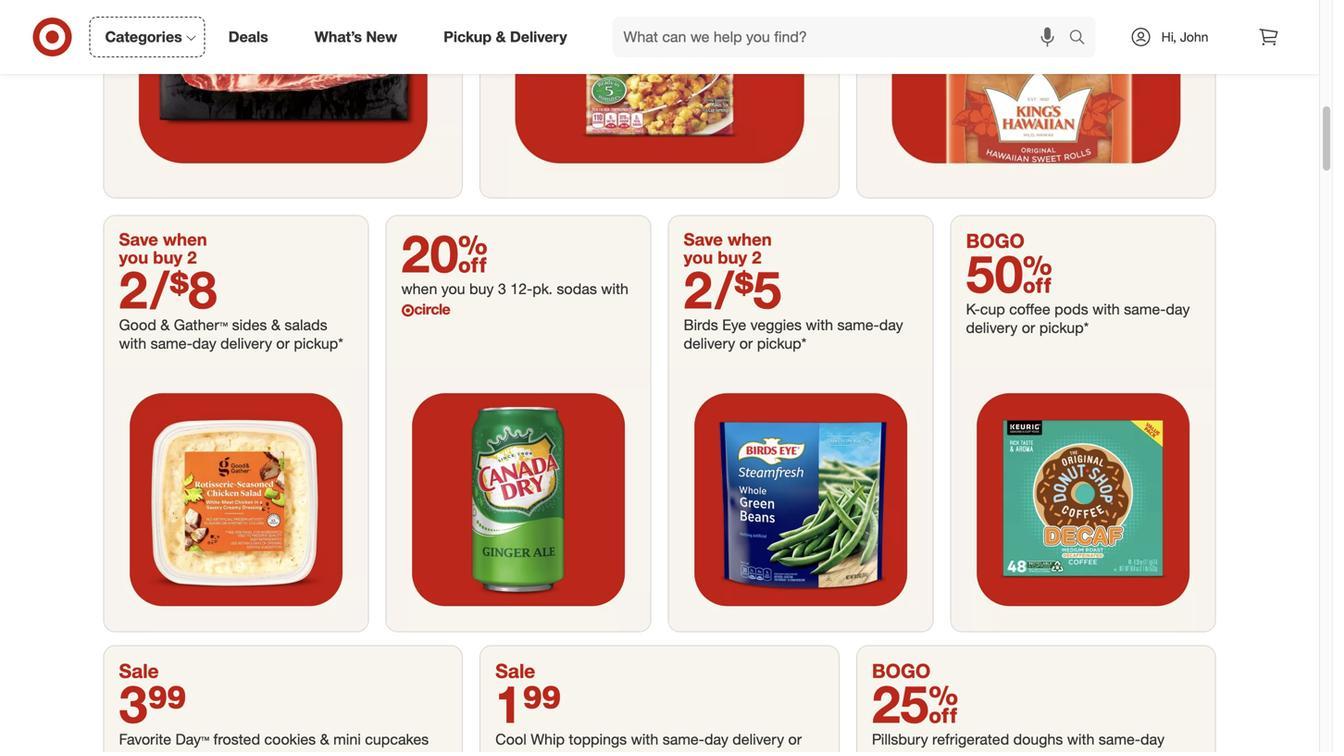 Task type: locate. For each thing, give the bounding box(es) containing it.
search button
[[1061, 17, 1105, 61]]

you
[[119, 247, 148, 268], [684, 247, 713, 268], [442, 280, 465, 298]]

birds eye veggies with same-day delivery or pickup*
[[684, 316, 904, 353]]

1 horizontal spatial buy
[[470, 280, 494, 298]]

with down favorite
[[119, 750, 146, 753]]

same- inside the frosted cookies & mini cupcakes with same-day delivery or pickup* + mor
[[151, 750, 192, 753]]

with inside cool whip toppings with same-day delivery or pickup*
[[631, 731, 659, 749]]

pickup* inside sides & salads with same-day delivery or pickup*
[[294, 335, 344, 353]]

pickup* down cool
[[496, 750, 545, 753]]

day for sides & salads with same-day delivery or pickup*
[[192, 335, 216, 353]]

you up circle
[[442, 280, 465, 298]]

2/ $8
[[119, 258, 217, 321]]

hi,
[[1162, 29, 1177, 45]]

buy up good & gather ™ on the top
[[153, 247, 183, 268]]

1 horizontal spatial ™
[[220, 316, 228, 334]]

delivery inside the "birds eye veggies with same-day delivery or pickup*"
[[684, 335, 736, 353]]

pickup* down veggies
[[757, 335, 807, 353]]

pickup* inside pillsbury refrigerated doughs with same-day delivery or pickup*
[[946, 750, 995, 753]]

2/ left veggies
[[684, 258, 734, 321]]

1 horizontal spatial bogo
[[966, 229, 1025, 253]]

sale up favorite
[[119, 660, 159, 683]]

2 2 from the left
[[752, 247, 762, 268]]

2 horizontal spatial buy
[[718, 247, 748, 268]]

0 horizontal spatial bogo
[[872, 660, 931, 683]]

0 horizontal spatial save when you buy 2
[[119, 229, 207, 268]]

sides
[[232, 316, 267, 334]]

bogo up cup at right top
[[966, 229, 1025, 253]]

frosted
[[213, 731, 260, 749]]

sale for 3
[[119, 660, 159, 683]]

1 horizontal spatial save when you buy 2
[[684, 229, 772, 268]]

sale up cool
[[496, 660, 536, 683]]

2/
[[119, 258, 169, 321], [684, 258, 734, 321]]

delivery inside pillsbury refrigerated doughs with same-day delivery or pickup*
[[872, 750, 924, 753]]

you left $8
[[119, 247, 148, 268]]

20
[[401, 222, 488, 285]]

2
[[187, 247, 197, 268], [752, 247, 762, 268]]

™ left sides
[[220, 316, 228, 334]]

you left the $5
[[684, 247, 713, 268]]

0 horizontal spatial 2/
[[119, 258, 169, 321]]

day inside the frosted cookies & mini cupcakes with same-day delivery or pickup* + mor
[[192, 750, 216, 753]]

good
[[119, 316, 156, 334]]

1 horizontal spatial 2
[[752, 247, 762, 268]]

2 up gather
[[187, 247, 197, 268]]

day inside sides & salads with same-day delivery or pickup*
[[192, 335, 216, 353]]

with right veggies
[[806, 316, 834, 334]]

bogo for 25
[[872, 660, 931, 683]]

with down good
[[119, 335, 146, 353]]

delivery for pillsbury refrigerated doughs with same-day delivery or pickup*
[[872, 750, 924, 753]]

1 horizontal spatial 3
[[498, 280, 506, 298]]

1 vertical spatial ™
[[201, 731, 209, 749]]

circle
[[414, 301, 450, 319]]

when
[[163, 229, 207, 250], [728, 229, 772, 250], [401, 280, 437, 298]]

pickup* for birds eye veggies with same-day delivery or pickup*
[[757, 335, 807, 353]]

2 save from the left
[[684, 229, 723, 250]]

pickup* inside cool whip toppings with same-day delivery or pickup*
[[496, 750, 545, 753]]

2/ for $8
[[119, 258, 169, 321]]

1 save when you buy 2 from the left
[[119, 229, 207, 268]]

save up 2/ $5 on the top right
[[684, 229, 723, 250]]

delivery inside cool whip toppings with same-day delivery or pickup*
[[733, 731, 785, 749]]

™ left the frosted
[[201, 731, 209, 749]]

1 vertical spatial 3
[[119, 673, 148, 736]]

2 save when you buy 2 from the left
[[684, 229, 772, 268]]

save
[[119, 229, 158, 250], [684, 229, 723, 250]]

or for cool whip toppings with same-day delivery or pickup*
[[789, 731, 802, 749]]

hi, john
[[1162, 29, 1209, 45]]

day inside cool whip toppings with same-day delivery or pickup*
[[705, 731, 729, 749]]

& right 'pickup'
[[496, 28, 506, 46]]

0 horizontal spatial 3
[[119, 673, 148, 736]]

3 99
[[119, 673, 187, 736]]

or for birds eye veggies with same-day delivery or pickup*
[[740, 335, 753, 353]]

eye
[[723, 316, 747, 334]]

or inside cool whip toppings with same-day delivery or pickup*
[[789, 731, 802, 749]]

same- inside sides & salads with same-day delivery or pickup*
[[151, 335, 192, 353]]

salads
[[285, 316, 327, 334]]

you inside 20 when you buy 3 12-pk. sodas with circle
[[442, 280, 465, 298]]

pickup* down the refrigerated
[[946, 750, 995, 753]]

same- right veggies
[[838, 316, 880, 334]]

bogo for 50
[[966, 229, 1025, 253]]

save when you buy 2
[[119, 229, 207, 268], [684, 229, 772, 268]]

what's
[[315, 28, 362, 46]]

when up $8
[[163, 229, 207, 250]]

™
[[220, 316, 228, 334], [201, 731, 209, 749]]

1 2 from the left
[[187, 247, 197, 268]]

or inside pillsbury refrigerated doughs with same-day delivery or pickup*
[[928, 750, 942, 753]]

0 horizontal spatial when
[[163, 229, 207, 250]]

mini
[[334, 731, 361, 749]]

2 for $5
[[752, 247, 762, 268]]

pk.
[[533, 280, 553, 298]]

99 left toppings
[[523, 673, 562, 736]]

25
[[872, 673, 959, 736]]

& inside sides & salads with same-day delivery or pickup*
[[271, 316, 281, 334]]

1 horizontal spatial you
[[442, 280, 465, 298]]

pickup* down mini
[[294, 750, 344, 753]]

buy up eye
[[718, 247, 748, 268]]

with
[[601, 280, 629, 298], [1093, 301, 1120, 319], [806, 316, 834, 334], [119, 335, 146, 353], [631, 731, 659, 749], [1068, 731, 1095, 749], [119, 750, 146, 753]]

& right sides
[[271, 316, 281, 334]]

same- right doughs
[[1099, 731, 1141, 749]]

john
[[1181, 29, 1209, 45]]

0 horizontal spatial buy
[[153, 247, 183, 268]]

save when you buy 2 up good & gather ™ on the top
[[119, 229, 207, 268]]

2 horizontal spatial when
[[728, 229, 772, 250]]

2 horizontal spatial you
[[684, 247, 713, 268]]

pickup* for sides & salads with same-day delivery or pickup*
[[294, 335, 344, 353]]

pickup* for pillsbury refrigerated doughs with same-day delivery or pickup*
[[946, 750, 995, 753]]

1 sale from the left
[[119, 660, 159, 683]]

when up circle
[[401, 280, 437, 298]]

0 vertical spatial bogo
[[966, 229, 1025, 253]]

1 2/ from the left
[[119, 258, 169, 321]]

same- for cool whip toppings with same-day delivery or pickup*
[[663, 731, 705, 749]]

2/ left gather
[[119, 258, 169, 321]]

1 horizontal spatial when
[[401, 280, 437, 298]]

delivery inside sides & salads with same-day delivery or pickup*
[[221, 335, 272, 353]]

2 99 from the left
[[523, 673, 562, 736]]

with inside the frosted cookies & mini cupcakes with same-day delivery or pickup* + mor
[[119, 750, 146, 753]]

k-cup coffee pods with same-day delivery or pickup*
[[966, 301, 1190, 337]]

same- down favorite day ™
[[151, 750, 192, 753]]

same- inside the "birds eye veggies with same-day delivery or pickup*"
[[838, 316, 880, 334]]

0 vertical spatial ™
[[220, 316, 228, 334]]

2 sale from the left
[[496, 660, 536, 683]]

3 left 12- at the top
[[498, 280, 506, 298]]

favorite
[[119, 731, 171, 749]]

99 left the frosted
[[148, 673, 187, 736]]

buy for $8
[[153, 247, 183, 268]]

same- inside pillsbury refrigerated doughs with same-day delivery or pickup*
[[1099, 731, 1141, 749]]

0 horizontal spatial sale
[[119, 660, 159, 683]]

day for pillsbury refrigerated doughs with same-day delivery or pickup*
[[1141, 731, 1165, 749]]

99 for 1 99
[[523, 673, 562, 736]]

with inside sides & salads with same-day delivery or pickup*
[[119, 335, 146, 353]]

with inside the "birds eye veggies with same-day delivery or pickup*"
[[806, 316, 834, 334]]

1 vertical spatial bogo
[[872, 660, 931, 683]]

pickup* down salads
[[294, 335, 344, 353]]

delivery inside k-cup coffee pods with same-day delivery or pickup*
[[966, 319, 1018, 337]]

save when you buy 2 for $5
[[684, 229, 772, 268]]

day inside pillsbury refrigerated doughs with same-day delivery or pickup*
[[1141, 731, 1165, 749]]

1 horizontal spatial 99
[[523, 673, 562, 736]]

0 horizontal spatial 2
[[187, 247, 197, 268]]

veggies
[[751, 316, 802, 334]]

bogo
[[966, 229, 1025, 253], [872, 660, 931, 683]]

new
[[366, 28, 397, 46]]

buy left 12- at the top
[[470, 280, 494, 298]]

pickup* inside the "birds eye veggies with same-day delivery or pickup*"
[[757, 335, 807, 353]]

with right the sodas at the left of the page
[[601, 280, 629, 298]]

same-
[[1125, 301, 1166, 319], [838, 316, 880, 334], [151, 335, 192, 353], [663, 731, 705, 749], [1099, 731, 1141, 749], [151, 750, 192, 753]]

categories link
[[89, 17, 205, 57]]

sale
[[119, 660, 159, 683], [496, 660, 536, 683]]

0 horizontal spatial 99
[[148, 673, 187, 736]]

3
[[498, 280, 506, 298], [119, 673, 148, 736]]

1 horizontal spatial save
[[684, 229, 723, 250]]

2 2/ from the left
[[684, 258, 734, 321]]

99
[[148, 673, 187, 736], [523, 673, 562, 736]]

save for 2/ $8
[[119, 229, 158, 250]]

1 save from the left
[[119, 229, 158, 250]]

0 horizontal spatial you
[[119, 247, 148, 268]]

or
[[1022, 319, 1036, 337], [276, 335, 290, 353], [740, 335, 753, 353], [789, 731, 802, 749], [276, 750, 290, 753], [928, 750, 942, 753]]

you for 2/ $8
[[119, 247, 148, 268]]

0 horizontal spatial ™
[[201, 731, 209, 749]]

or inside the "birds eye veggies with same-day delivery or pickup*"
[[740, 335, 753, 353]]

0 horizontal spatial save
[[119, 229, 158, 250]]

buy
[[153, 247, 183, 268], [718, 247, 748, 268], [470, 280, 494, 298]]

bogo up pillsbury
[[872, 660, 931, 683]]

pickup
[[444, 28, 492, 46]]

toppings
[[569, 731, 627, 749]]

1 horizontal spatial 2/
[[684, 258, 734, 321]]

with inside 20 when you buy 3 12-pk. sodas with circle
[[601, 280, 629, 298]]

& left mini
[[320, 731, 329, 749]]

with right 'pods'
[[1093, 301, 1120, 319]]

day for cool whip toppings with same-day delivery or pickup*
[[705, 731, 729, 749]]

same- right 'pods'
[[1125, 301, 1166, 319]]

& right good
[[160, 316, 170, 334]]

same- inside cool whip toppings with same-day delivery or pickup*
[[663, 731, 705, 749]]

pillsbury refrigerated doughs with same-day delivery or pickup*
[[872, 731, 1165, 753]]

pickup* for cool whip toppings with same-day delivery or pickup*
[[496, 750, 545, 753]]

day inside the "birds eye veggies with same-day delivery or pickup*"
[[880, 316, 904, 334]]

or inside sides & salads with same-day delivery or pickup*
[[276, 335, 290, 353]]

same- for birds eye veggies with same-day delivery or pickup*
[[838, 316, 880, 334]]

0 vertical spatial 3
[[498, 280, 506, 298]]

same- down good & gather ™ on the top
[[151, 335, 192, 353]]

&
[[496, 28, 506, 46], [160, 316, 170, 334], [271, 316, 281, 334], [320, 731, 329, 749]]

1 horizontal spatial sale
[[496, 660, 536, 683]]

with right doughs
[[1068, 731, 1095, 749]]

50
[[966, 242, 1053, 305]]

cool whip toppings with same-day delivery or pickup*
[[496, 731, 802, 753]]

2 up veggies
[[752, 247, 762, 268]]

categories
[[105, 28, 182, 46]]

with right toppings
[[631, 731, 659, 749]]

pickup*
[[1040, 319, 1089, 337], [294, 335, 344, 353], [757, 335, 807, 353], [294, 750, 344, 753], [496, 750, 545, 753], [946, 750, 995, 753]]

pickup* down 'pods'
[[1040, 319, 1089, 337]]

same- right toppings
[[663, 731, 705, 749]]

delivery
[[966, 319, 1018, 337], [221, 335, 272, 353], [684, 335, 736, 353], [733, 731, 785, 749], [221, 750, 272, 753], [872, 750, 924, 753]]

when up the $5
[[728, 229, 772, 250]]

save when you buy 2 up eye
[[684, 229, 772, 268]]

1 99 from the left
[[148, 673, 187, 736]]

sale for 1
[[496, 660, 536, 683]]

save up 2/ $8
[[119, 229, 158, 250]]

favorite day ™
[[119, 731, 209, 749]]

day
[[1166, 301, 1190, 319], [880, 316, 904, 334], [192, 335, 216, 353], [705, 731, 729, 749], [1141, 731, 1165, 749], [192, 750, 216, 753]]

3 left day
[[119, 673, 148, 736]]



Task type: describe. For each thing, give the bounding box(es) containing it.
pickup & delivery link
[[428, 17, 590, 57]]

when for $5
[[728, 229, 772, 250]]

buy for $5
[[718, 247, 748, 268]]

1 99
[[496, 673, 562, 736]]

doughs
[[1014, 731, 1064, 749]]

or for sides & salads with same-day delivery or pickup*
[[276, 335, 290, 353]]

same- for pillsbury refrigerated doughs with same-day delivery or pickup*
[[1099, 731, 1141, 749]]

& for salads
[[271, 316, 281, 334]]

when for $8
[[163, 229, 207, 250]]

pickup & delivery
[[444, 28, 567, 46]]

2/ for $5
[[684, 258, 734, 321]]

sides & salads with same-day delivery or pickup*
[[119, 316, 344, 353]]

2 for $8
[[187, 247, 197, 268]]

day
[[175, 731, 201, 749]]

1
[[496, 673, 523, 736]]

or inside k-cup coffee pods with same-day delivery or pickup*
[[1022, 319, 1036, 337]]

k-
[[966, 301, 981, 319]]

gather
[[174, 316, 220, 334]]

& for delivery
[[496, 28, 506, 46]]

pickup* inside k-cup coffee pods with same-day delivery or pickup*
[[1040, 319, 1089, 337]]

sodas
[[557, 280, 597, 298]]

delivery for cool whip toppings with same-day delivery or pickup*
[[733, 731, 785, 749]]

3 inside 20 when you buy 3 12-pk. sodas with circle
[[498, 280, 506, 298]]

birds
[[684, 316, 718, 334]]

you for 2/ $5
[[684, 247, 713, 268]]

save when you buy 2 for $8
[[119, 229, 207, 268]]

refrigerated
[[933, 731, 1010, 749]]

when inside 20 when you buy 3 12-pk. sodas with circle
[[401, 280, 437, 298]]

day inside k-cup coffee pods with same-day delivery or pickup*
[[1166, 301, 1190, 319]]

delivery
[[510, 28, 567, 46]]

buy inside 20 when you buy 3 12-pk. sodas with circle
[[470, 280, 494, 298]]

same- for sides & salads with same-day delivery or pickup*
[[151, 335, 192, 353]]

save for 2/ $5
[[684, 229, 723, 250]]

cupcakes
[[365, 731, 429, 749]]

$5
[[734, 258, 782, 321]]

$8
[[169, 258, 217, 321]]

+
[[348, 750, 357, 753]]

delivery for birds eye veggies with same-day delivery or pickup*
[[684, 335, 736, 353]]

pillsbury
[[872, 731, 929, 749]]

What can we help you find? suggestions appear below search field
[[613, 17, 1074, 57]]

search
[[1061, 30, 1105, 48]]

20 when you buy 3 12-pk. sodas with circle
[[401, 222, 629, 319]]

pods
[[1055, 301, 1089, 319]]

what's new
[[315, 28, 397, 46]]

whip
[[531, 731, 565, 749]]

or for pillsbury refrigerated doughs with same-day delivery or pickup*
[[928, 750, 942, 753]]

deals link
[[213, 17, 292, 57]]

cool
[[496, 731, 527, 749]]

day for birds eye veggies with same-day delivery or pickup*
[[880, 316, 904, 334]]

delivery inside the frosted cookies & mini cupcakes with same-day delivery or pickup* + mor
[[221, 750, 272, 753]]

deals
[[229, 28, 268, 46]]

12-
[[511, 280, 533, 298]]

2/ $5
[[684, 258, 782, 321]]

or inside the frosted cookies & mini cupcakes with same-day delivery or pickup* + mor
[[276, 750, 290, 753]]

what's new link
[[299, 17, 421, 57]]

& for gather
[[160, 316, 170, 334]]

good & gather ™
[[119, 316, 228, 334]]

delivery for sides & salads with same-day delivery or pickup*
[[221, 335, 272, 353]]

cookies
[[264, 731, 316, 749]]

cup
[[981, 301, 1006, 319]]

& inside the frosted cookies & mini cupcakes with same-day delivery or pickup* + mor
[[320, 731, 329, 749]]

coffee
[[1010, 301, 1051, 319]]

pickup* inside the frosted cookies & mini cupcakes with same-day delivery or pickup* + mor
[[294, 750, 344, 753]]

99 for 3 99
[[148, 673, 187, 736]]

with inside pillsbury refrigerated doughs with same-day delivery or pickup*
[[1068, 731, 1095, 749]]

frosted cookies & mini cupcakes with same-day delivery or pickup* + mor
[[119, 731, 429, 753]]

with inside k-cup coffee pods with same-day delivery or pickup*
[[1093, 301, 1120, 319]]

same- inside k-cup coffee pods with same-day delivery or pickup*
[[1125, 301, 1166, 319]]



Task type: vqa. For each thing, say whether or not it's contained in the screenshot.
Friday
no



